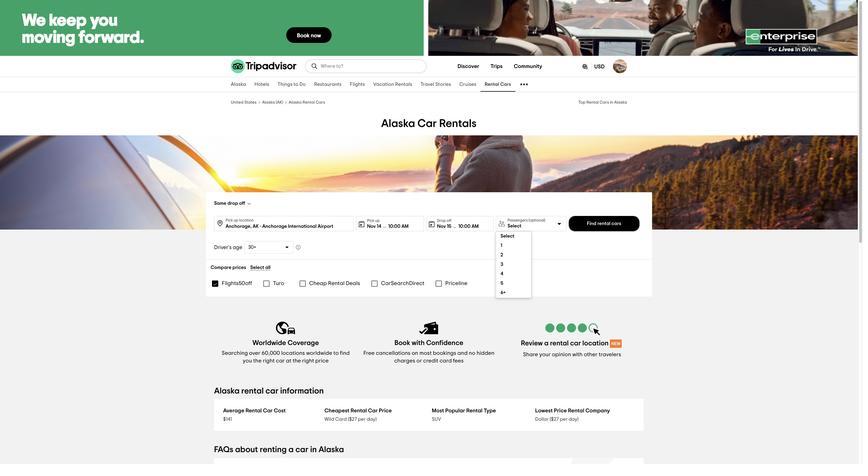 Task type: vqa. For each thing, say whether or not it's contained in the screenshot.
Plan
no



Task type: describe. For each thing, give the bounding box(es) containing it.
travelers
[[599, 352, 622, 357]]

dollar
[[536, 417, 549, 422]]

alaska for alaska car rentals
[[382, 118, 415, 129]]

(ak)
[[276, 100, 283, 104]]

faqs about renting a car in alaska
[[214, 446, 344, 454]]

2 horizontal spatial car
[[418, 118, 437, 129]]

average rental car cost
[[223, 408, 286, 414]]

carsearchdirect
[[381, 281, 425, 286]]

priceline
[[446, 281, 468, 286]]

most popular rental type
[[432, 408, 496, 414]]

bookings
[[433, 350, 457, 356]]

cheapest
[[325, 408, 350, 414]]

worldwide coverage
[[253, 340, 319, 347]]

10:00 for 14
[[389, 224, 401, 229]]

rental right 'average'
[[246, 408, 262, 414]]

select inside passengers (optional) select
[[508, 224, 522, 229]]

vacation
[[374, 82, 394, 87]]

fees
[[453, 358, 464, 364]]

driver's
[[214, 245, 232, 250]]

0 vertical spatial location
[[239, 218, 254, 222]]

(optional)
[[529, 218, 546, 222]]

find
[[587, 221, 597, 226]]

drop off
[[437, 219, 452, 222]]

united states
[[231, 100, 257, 104]]

2 the from the left
[[293, 358, 301, 364]]

search image
[[311, 63, 318, 70]]

car up cost
[[266, 387, 279, 395]]

stories
[[436, 82, 451, 87]]

cost
[[274, 408, 286, 414]]

2 ($27 from the left
[[550, 417, 559, 422]]

lowest price rental company
[[536, 408, 610, 414]]

travel stories
[[421, 82, 451, 87]]

review
[[521, 340, 543, 347]]

states
[[245, 100, 257, 104]]

rental up dollar ($27 per day)
[[568, 408, 585, 414]]

alaska link
[[227, 77, 250, 92]]

2
[[501, 253, 503, 258]]

alaska rental cars
[[289, 100, 325, 104]]

over
[[249, 350, 261, 356]]

book with confidence
[[395, 340, 464, 347]]

cruises
[[460, 82, 477, 87]]

worldwide
[[306, 350, 332, 356]]

united
[[231, 100, 244, 104]]

pick for drop off
[[226, 218, 233, 222]]

searching
[[222, 350, 248, 356]]

1 the from the left
[[253, 358, 262, 364]]

worldwide
[[253, 340, 286, 347]]

usd button
[[576, 59, 611, 74]]

15
[[447, 224, 452, 229]]

review a rental car location new
[[521, 340, 621, 347]]

cars for top rental cars in alaska
[[600, 100, 609, 104]]

hidden
[[477, 350, 495, 356]]

drop
[[228, 201, 238, 206]]

united states link
[[231, 99, 257, 105]]

deals
[[346, 281, 360, 286]]

share your opinion with other travelers
[[523, 352, 622, 357]]

up for nov 15
[[375, 219, 380, 222]]

community button
[[509, 59, 548, 73]]

your
[[540, 352, 551, 357]]

up for drop off
[[234, 218, 238, 222]]

book
[[395, 340, 410, 347]]

10:00 for 15
[[459, 224, 471, 229]]

alaska (ak)
[[262, 100, 283, 104]]

rental for alaska rental car information
[[242, 387, 264, 395]]

1 vertical spatial location
[[583, 340, 609, 347]]

car inside searching over 60,000 locations worldwide to find you the right car at the right price
[[276, 358, 285, 364]]

1 per from the left
[[358, 417, 366, 422]]

rental down trips on the top
[[485, 82, 500, 87]]

1 horizontal spatial off
[[447, 219, 452, 222]]

1 right from the left
[[263, 358, 275, 364]]

find
[[340, 350, 350, 356]]

nov 14
[[367, 224, 382, 229]]

0 vertical spatial off
[[239, 201, 245, 206]]

1 vertical spatial rentals
[[440, 118, 477, 129]]

2 day) from the left
[[569, 417, 579, 422]]

car up share your opinion with other travelers
[[571, 340, 581, 347]]

alaska for alaska
[[231, 82, 246, 87]]

alaska car rentals
[[382, 118, 477, 129]]

average
[[223, 408, 245, 414]]

passengers
[[508, 218, 528, 222]]

pick for nov 15
[[367, 219, 375, 222]]

faqs
[[214, 446, 234, 454]]

about
[[235, 446, 258, 454]]

am for 14
[[402, 224, 409, 229]]

10:00 am for nov 15
[[459, 224, 479, 229]]

card
[[335, 417, 347, 422]]

to inside searching over 60,000 locations worldwide to find you the right car at the right price
[[334, 350, 339, 356]]

rental cars
[[485, 82, 511, 87]]

am for 15
[[472, 224, 479, 229]]

1 horizontal spatial with
[[573, 352, 583, 357]]

passengers (optional) select
[[508, 218, 546, 229]]

1 horizontal spatial in
[[610, 100, 614, 104]]

wild card ($27 per day)
[[325, 417, 377, 422]]

coverage
[[288, 340, 319, 347]]

lowest
[[536, 408, 553, 414]]

card
[[440, 358, 452, 364]]

profile picture image
[[614, 59, 627, 73]]

charges
[[394, 358, 416, 364]]

car for average rental car cost
[[263, 408, 273, 414]]

all
[[265, 265, 271, 270]]

most
[[432, 408, 444, 414]]

car for cheapest rental car price
[[368, 408, 378, 414]]

pick up
[[367, 219, 380, 222]]

select all
[[250, 265, 271, 270]]

tripadvisor image
[[231, 59, 297, 73]]

car right renting
[[296, 446, 309, 454]]

1 horizontal spatial a
[[545, 340, 549, 347]]

things to do link
[[274, 77, 310, 92]]



Task type: locate. For each thing, give the bounding box(es) containing it.
cars for alaska rental cars
[[316, 100, 325, 104]]

0 vertical spatial select
[[508, 224, 522, 229]]

0 horizontal spatial to
[[294, 82, 299, 87]]

opinion
[[552, 352, 572, 357]]

things
[[278, 82, 293, 87]]

1 horizontal spatial rentals
[[440, 118, 477, 129]]

vacation rentals
[[374, 82, 412, 87]]

prices
[[233, 265, 246, 270]]

2 price from the left
[[554, 408, 567, 414]]

2 per from the left
[[560, 417, 568, 422]]

2 vertical spatial select
[[250, 265, 264, 270]]

right down 60,000
[[263, 358, 275, 364]]

0 horizontal spatial a
[[289, 446, 294, 454]]

0 horizontal spatial the
[[253, 358, 262, 364]]

other
[[584, 352, 598, 357]]

1 horizontal spatial to
[[334, 350, 339, 356]]

cheap rental deals
[[309, 281, 360, 286]]

1 10:00 am from the left
[[389, 224, 409, 229]]

type
[[484, 408, 496, 414]]

alaska for alaska rental cars
[[289, 100, 302, 104]]

10:00 am for nov 14
[[389, 224, 409, 229]]

up down drop
[[234, 218, 238, 222]]

None search field
[[306, 60, 426, 73]]

5
[[501, 281, 504, 286]]

pick up nov 14 on the left top
[[367, 219, 375, 222]]

off
[[239, 201, 245, 206], [447, 219, 452, 222]]

cars
[[501, 82, 511, 87], [316, 100, 325, 104], [600, 100, 609, 104]]

0 horizontal spatial cars
[[316, 100, 325, 104]]

credit
[[423, 358, 439, 364]]

flights link
[[346, 77, 369, 92]]

compare prices
[[211, 265, 246, 270]]

pick up location
[[226, 218, 254, 222]]

cars down restaurants link
[[316, 100, 325, 104]]

1 horizontal spatial 10:00
[[459, 224, 471, 229]]

0 horizontal spatial rental
[[242, 387, 264, 395]]

rental left type
[[467, 408, 483, 414]]

rental right top
[[587, 100, 599, 104]]

nov 15
[[437, 224, 452, 229]]

1 day) from the left
[[367, 417, 377, 422]]

1 up from the left
[[234, 218, 238, 222]]

0 horizontal spatial location
[[239, 218, 254, 222]]

0 vertical spatial a
[[545, 340, 549, 347]]

0 horizontal spatial with
[[412, 340, 425, 347]]

0 horizontal spatial car
[[263, 408, 273, 414]]

1 am from the left
[[402, 224, 409, 229]]

and
[[458, 350, 468, 356]]

to left find
[[334, 350, 339, 356]]

nov
[[367, 224, 376, 229], [437, 224, 446, 229]]

1 vertical spatial with
[[573, 352, 583, 357]]

Search search field
[[321, 63, 421, 69]]

up up the 14
[[375, 219, 380, 222]]

1 ($27 from the left
[[348, 417, 357, 422]]

travel
[[421, 82, 435, 87]]

1 horizontal spatial up
[[375, 219, 380, 222]]

right down worldwide
[[302, 358, 314, 364]]

discover
[[458, 64, 480, 69]]

you
[[243, 358, 252, 364]]

am right '15'
[[472, 224, 479, 229]]

dollar ($27 per day)
[[536, 417, 579, 422]]

1 horizontal spatial the
[[293, 358, 301, 364]]

rental up average rental car cost
[[242, 387, 264, 395]]

0 vertical spatial with
[[412, 340, 425, 347]]

2 right from the left
[[302, 358, 314, 364]]

0 horizontal spatial 10:00 am
[[389, 224, 409, 229]]

($27 down cheapest rental car price
[[348, 417, 357, 422]]

nov down drop
[[437, 224, 446, 229]]

30+
[[248, 245, 256, 250]]

1 horizontal spatial cars
[[501, 82, 511, 87]]

0 horizontal spatial in
[[310, 446, 317, 454]]

location up other at the right bottom of the page
[[583, 340, 609, 347]]

1 vertical spatial select
[[501, 234, 515, 239]]

1 price from the left
[[379, 408, 392, 414]]

trips
[[491, 64, 503, 69]]

10:00 am right '15'
[[459, 224, 479, 229]]

flights50off
[[222, 281, 252, 286]]

rental down do
[[303, 100, 315, 104]]

day) down lowest price rental company at the right bottom of page
[[569, 417, 579, 422]]

per down cheapest rental car price
[[358, 417, 366, 422]]

2 vertical spatial rental
[[242, 387, 264, 395]]

cars down trips on the top
[[501, 82, 511, 87]]

nov for nov 14
[[367, 224, 376, 229]]

2 10:00 from the left
[[459, 224, 471, 229]]

cruises link
[[456, 77, 481, 92]]

new
[[612, 342, 621, 346]]

cars right top
[[600, 100, 609, 104]]

alaska
[[231, 82, 246, 87], [262, 100, 275, 104], [289, 100, 302, 104], [615, 100, 627, 104], [382, 118, 415, 129], [214, 387, 240, 395], [319, 446, 344, 454]]

2 nov from the left
[[437, 224, 446, 229]]

nov for nov 15
[[437, 224, 446, 229]]

1 horizontal spatial nov
[[437, 224, 446, 229]]

0 horizontal spatial pick
[[226, 218, 233, 222]]

0 vertical spatial rentals
[[395, 82, 412, 87]]

1 horizontal spatial right
[[302, 358, 314, 364]]

rental
[[598, 221, 611, 226], [550, 340, 569, 347], [242, 387, 264, 395]]

community
[[514, 64, 543, 69]]

price
[[316, 358, 329, 364]]

6+
[[501, 290, 506, 295]]

confidence
[[426, 340, 464, 347]]

select for select all
[[250, 265, 264, 270]]

flights
[[350, 82, 365, 87]]

1 horizontal spatial per
[[560, 417, 568, 422]]

0 horizontal spatial day)
[[367, 417, 377, 422]]

1 horizontal spatial 10:00 am
[[459, 224, 479, 229]]

searching over 60,000 locations worldwide to find you the right car at the right price
[[222, 350, 350, 364]]

a right renting
[[289, 446, 294, 454]]

0 horizontal spatial rentals
[[395, 82, 412, 87]]

with up "on"
[[412, 340, 425, 347]]

alaska for alaska (ak)
[[262, 100, 275, 104]]

or
[[417, 358, 422, 364]]

on
[[412, 350, 419, 356]]

day) down cheapest rental car price
[[367, 417, 377, 422]]

1 horizontal spatial am
[[472, 224, 479, 229]]

0 horizontal spatial ($27
[[348, 417, 357, 422]]

the
[[253, 358, 262, 364], [293, 358, 301, 364]]

rental inside "button"
[[598, 221, 611, 226]]

restaurants
[[314, 82, 342, 87]]

2 10:00 am from the left
[[459, 224, 479, 229]]

to
[[294, 82, 299, 87], [334, 350, 339, 356]]

0 vertical spatial rental
[[598, 221, 611, 226]]

rental right the find
[[598, 221, 611, 226]]

information
[[280, 387, 324, 395]]

off up '15'
[[447, 219, 452, 222]]

0 horizontal spatial price
[[379, 408, 392, 414]]

with down review a rental car location new
[[573, 352, 583, 357]]

rental left "deals"
[[328, 281, 345, 286]]

with
[[412, 340, 425, 347], [573, 352, 583, 357]]

car
[[571, 340, 581, 347], [276, 358, 285, 364], [266, 387, 279, 395], [296, 446, 309, 454]]

0 horizontal spatial 10:00
[[389, 224, 401, 229]]

60,000
[[262, 350, 280, 356]]

2 pick from the left
[[367, 219, 375, 222]]

free cancellations on most bookings and no hidden charges or credit card fees
[[364, 350, 495, 364]]

1 horizontal spatial price
[[554, 408, 567, 414]]

compare
[[211, 265, 232, 270]]

select left all
[[250, 265, 264, 270]]

the down over
[[253, 358, 262, 364]]

car
[[418, 118, 437, 129], [263, 408, 273, 414], [368, 408, 378, 414]]

drop
[[437, 219, 446, 222]]

10:00 am
[[389, 224, 409, 229], [459, 224, 479, 229]]

a up your
[[545, 340, 549, 347]]

nov down the pick up on the left top of the page
[[367, 224, 376, 229]]

things to do
[[278, 82, 306, 87]]

rental up opinion
[[550, 340, 569, 347]]

pick down same drop off
[[226, 218, 233, 222]]

per down lowest price rental company at the right bottom of page
[[560, 417, 568, 422]]

at
[[286, 358, 292, 364]]

cars
[[612, 221, 622, 226]]

hotels
[[255, 82, 269, 87]]

alaska rental car information
[[214, 387, 324, 395]]

alaska for alaska rental car information
[[214, 387, 240, 395]]

rentals
[[395, 82, 412, 87], [440, 118, 477, 129]]

0 horizontal spatial per
[[358, 417, 366, 422]]

1 vertical spatial in
[[310, 446, 317, 454]]

am
[[402, 224, 409, 229], [472, 224, 479, 229]]

select down passengers
[[508, 224, 522, 229]]

1 horizontal spatial ($27
[[550, 417, 559, 422]]

($27 right dollar
[[550, 417, 559, 422]]

hotels link
[[250, 77, 274, 92]]

renting
[[260, 446, 287, 454]]

advertisement region
[[0, 0, 858, 56]]

1 horizontal spatial location
[[583, 340, 609, 347]]

location down same drop off
[[239, 218, 254, 222]]

cancellations
[[376, 350, 411, 356]]

3
[[501, 262, 504, 267]]

alaska (ak) link
[[262, 99, 283, 105]]

locations
[[281, 350, 305, 356]]

2 am from the left
[[472, 224, 479, 229]]

same
[[214, 201, 227, 206]]

to left do
[[294, 82, 299, 87]]

1 vertical spatial off
[[447, 219, 452, 222]]

select for select
[[501, 234, 515, 239]]

am right the 14
[[402, 224, 409, 229]]

0 horizontal spatial nov
[[367, 224, 376, 229]]

up
[[234, 218, 238, 222], [375, 219, 380, 222]]

1 vertical spatial rental
[[550, 340, 569, 347]]

4
[[501, 272, 504, 276]]

location
[[239, 218, 254, 222], [583, 340, 609, 347]]

10:00 am right the 14
[[389, 224, 409, 229]]

0 vertical spatial to
[[294, 82, 299, 87]]

10:00 right the 14
[[389, 224, 401, 229]]

vacation rentals link
[[369, 77, 417, 92]]

0 vertical spatial in
[[610, 100, 614, 104]]

1 vertical spatial a
[[289, 446, 294, 454]]

City or Airport text field
[[226, 216, 351, 230]]

1 nov from the left
[[367, 224, 376, 229]]

2 up from the left
[[375, 219, 380, 222]]

1 horizontal spatial car
[[368, 408, 378, 414]]

10:00 right '15'
[[459, 224, 471, 229]]

1 horizontal spatial rental
[[550, 340, 569, 347]]

0 horizontal spatial up
[[234, 218, 238, 222]]

rental up wild card ($27 per day)
[[351, 408, 367, 414]]

1 10:00 from the left
[[389, 224, 401, 229]]

rental for find rental cars
[[598, 221, 611, 226]]

car left at
[[276, 358, 285, 364]]

cheapest rental car price
[[325, 408, 392, 414]]

1 pick from the left
[[226, 218, 233, 222]]

1 horizontal spatial pick
[[367, 219, 375, 222]]

1 horizontal spatial day)
[[569, 417, 579, 422]]

usd
[[595, 64, 605, 69]]

$141
[[223, 417, 232, 422]]

14
[[377, 224, 382, 229]]

0 horizontal spatial am
[[402, 224, 409, 229]]

the right at
[[293, 358, 301, 364]]

1 vertical spatial to
[[334, 350, 339, 356]]

cheap
[[309, 281, 327, 286]]

2 horizontal spatial rental
[[598, 221, 611, 226]]

2 horizontal spatial cars
[[600, 100, 609, 104]]

same drop off
[[214, 201, 245, 206]]

0 horizontal spatial right
[[263, 358, 275, 364]]

select up 1
[[501, 234, 515, 239]]

turo
[[273, 281, 284, 286]]

off right drop
[[239, 201, 245, 206]]

0 horizontal spatial off
[[239, 201, 245, 206]]



